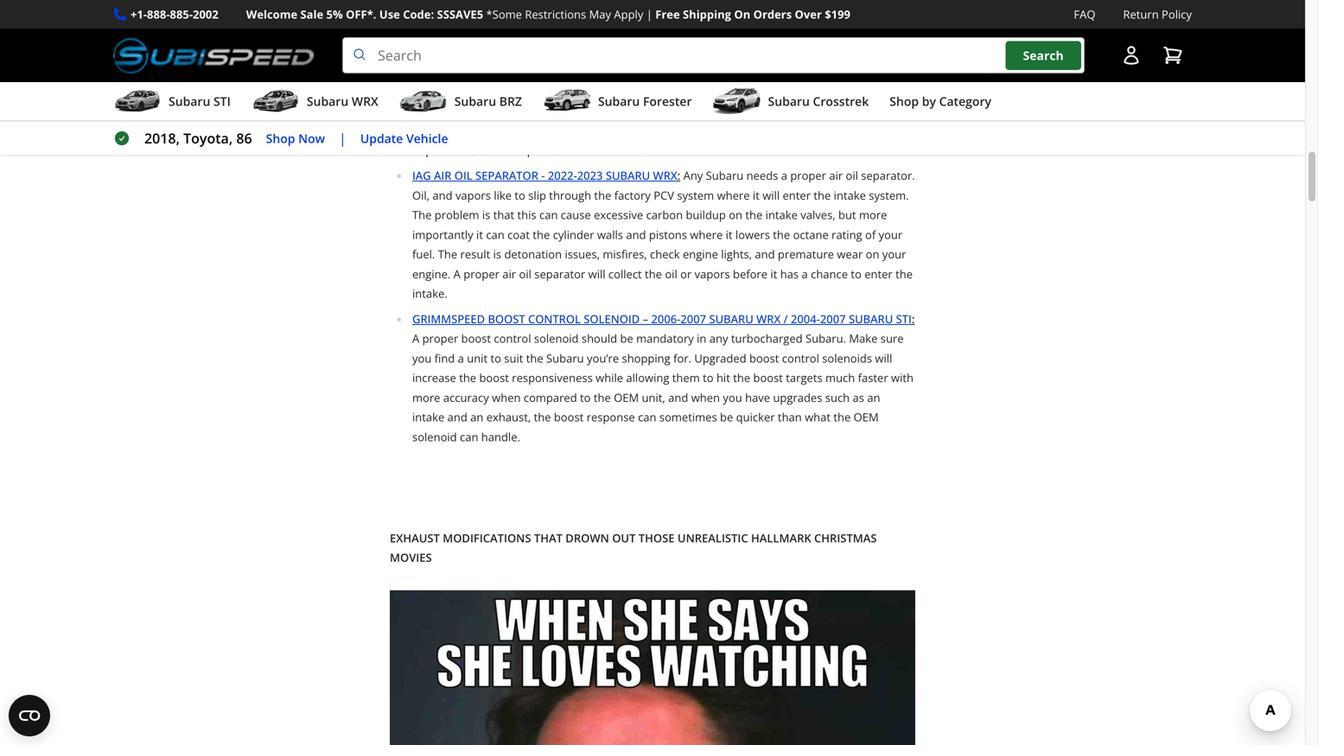 Task type: locate. For each thing, give the bounding box(es) containing it.
or inside your factory airbox can make breathing hard for your turbocharger especially if you have an upgraded exhaust where it will make the turbo spool harder. a proper cold air intake system for any generation wrx or sti provides unrestricted airflow to allow your turbo to breathe in a larger volume of air to greatly improve the turbo response.
[[861, 103, 873, 119]]

factory up excessive
[[615, 188, 651, 203]]

1 vertical spatial for
[[735, 103, 750, 119]]

– left 2006-
[[643, 311, 649, 327]]

can inside your factory airbox can make breathing hard for your turbocharger especially if you have an upgraded exhaust where it will make the turbo spool harder. a proper cold air intake system for any generation wrx or sti provides unrestricted airflow to allow your turbo to breathe in a larger volume of air to greatly improve the turbo response.
[[850, 64, 869, 79]]

1 vertical spatial shop
[[266, 130, 295, 146]]

0 vertical spatial enter
[[783, 188, 811, 203]]

– left 2008-
[[583, 64, 589, 79]]

sale
[[301, 6, 324, 22]]

shop now link
[[266, 129, 325, 148]]

while
[[596, 370, 624, 386]]

1 vertical spatial an
[[868, 390, 881, 405]]

wrx
[[352, 93, 379, 110], [835, 103, 858, 119], [653, 168, 678, 183], [757, 311, 781, 327]]

the right "hit"
[[734, 370, 751, 386]]

the down "breathing"
[[444, 103, 462, 119]]

subaru sti
[[169, 93, 231, 110]]

toyota,
[[183, 129, 233, 148]]

1 vertical spatial or
[[681, 266, 692, 282]]

and
[[433, 188, 453, 203], [626, 227, 646, 242], [755, 247, 775, 262], [669, 390, 689, 405], [448, 410, 468, 425]]

a subaru sti thumbnail image image
[[113, 88, 162, 114]]

1 vertical spatial grimmspeed
[[412, 311, 485, 327]]

a subaru wrx thumbnail image image
[[252, 88, 300, 114]]

0 vertical spatial for
[[494, 84, 509, 99]]

engine
[[683, 247, 719, 262]]

air right cold
[[521, 64, 539, 79]]

control
[[528, 311, 581, 327]]

wrx left /
[[757, 311, 781, 327]]

in right breathe at the top right of page
[[727, 123, 737, 138]]

1 horizontal spatial make
[[872, 64, 901, 79]]

oem down 'as'
[[854, 410, 879, 425]]

0 vertical spatial shop
[[890, 93, 919, 110]]

0 vertical spatial air
[[521, 64, 539, 79]]

0 horizontal spatial for
[[494, 84, 509, 99]]

: up with
[[912, 311, 915, 327]]

you right if
[[674, 84, 693, 99]]

any inside your factory airbox can make breathing hard for your turbocharger especially if you have an upgraded exhaust where it will make the turbo spool harder. a proper cold air intake system for any generation wrx or sti provides unrestricted airflow to allow your turbo to breathe in a larger volume of air to greatly improve the turbo response.
[[753, 103, 772, 119]]

0 vertical spatial system
[[695, 103, 732, 119]]

0 horizontal spatial sti
[[214, 93, 231, 110]]

will down the issues,
[[589, 266, 606, 282]]

to right like
[[515, 188, 526, 203]]

1 vertical spatial :
[[678, 168, 681, 183]]

0 vertical spatial grimmspeed
[[412, 64, 485, 79]]

1 vertical spatial make
[[412, 103, 441, 119]]

you left find
[[412, 351, 432, 366]]

subaru inside subaru forester dropdown button
[[598, 93, 640, 110]]

spool
[[496, 103, 525, 119]]

on right wear
[[866, 247, 880, 262]]

it right crosstrek
[[874, 84, 881, 99]]

2 grimmspeed from the top
[[412, 311, 485, 327]]

update
[[360, 130, 403, 146]]

sti up greatly
[[876, 103, 891, 119]]

upgraded
[[740, 84, 791, 99]]

0 horizontal spatial –
[[583, 64, 589, 79]]

0 vertical spatial solenoid
[[534, 331, 579, 346]]

0 vertical spatial of
[[824, 123, 835, 138]]

where down buildup
[[690, 227, 723, 242]]

valves,
[[801, 207, 836, 223]]

*some
[[486, 6, 522, 22]]

air down crosstrek
[[838, 123, 851, 138]]

an right 'as'
[[868, 390, 881, 405]]

be down solenoid
[[620, 331, 634, 346]]

premature
[[778, 247, 834, 262]]

sure
[[881, 331, 904, 346]]

iag air oil separator - 2022-2023 subaru wrx link
[[412, 168, 678, 183]]

1 horizontal spatial solenoid
[[534, 331, 579, 346]]

0 horizontal spatial a
[[412, 331, 420, 346]]

1 horizontal spatial or
[[861, 103, 873, 119]]

vehicle
[[406, 130, 448, 146]]

0 horizontal spatial of
[[824, 123, 835, 138]]

boost up the upgrades
[[754, 370, 783, 386]]

the right suit
[[526, 351, 544, 366]]

boost
[[488, 311, 525, 327]]

search
[[1024, 47, 1064, 63]]

when up exhaust,
[[492, 390, 521, 405]]

0 horizontal spatial be
[[620, 331, 634, 346]]

a left 'larger' at the right top of page
[[740, 123, 746, 138]]

or up greatly
[[861, 103, 873, 119]]

sometimes
[[660, 410, 717, 425]]

a right find
[[458, 351, 464, 366]]

oil
[[846, 168, 859, 183], [519, 266, 532, 282], [665, 266, 678, 282]]

1 horizontal spatial –
[[643, 311, 649, 327]]

where
[[838, 84, 871, 99], [717, 188, 750, 203], [690, 227, 723, 242]]

86
[[236, 129, 252, 148]]

0 vertical spatial an
[[724, 84, 737, 99]]

needs
[[747, 168, 779, 183]]

have inside your factory airbox can make breathing hard for your turbocharger especially if you have an upgraded exhaust where it will make the turbo spool harder. a proper cold air intake system for any generation wrx or sti provides unrestricted airflow to allow your turbo to breathe in a larger volume of air to greatly improve the turbo response.
[[696, 84, 721, 99]]

subaru inside subaru crosstrek dropdown button
[[768, 93, 810, 110]]

larger
[[749, 123, 780, 138]]

your right wear
[[883, 247, 907, 262]]

accuracy
[[443, 390, 489, 405]]

subaru up "make"
[[849, 311, 894, 327]]

subaru for 2023
[[606, 168, 650, 183]]

intake inside your factory airbox can make breathing hard for your turbocharger especially if you have an upgraded exhaust where it will make the turbo spool harder. a proper cold air intake system for any generation wrx or sti provides unrestricted airflow to allow your turbo to breathe in a larger volume of air to greatly improve the turbo response.
[[660, 103, 692, 119]]

grimmspeed for grimmspeed boost control solenoid – 2006-2007 subaru wrx / 2004-2007 subaru sti : a proper boost control solenoid should be mandatory in any turbocharged subaru. make sure you find a unit to suit the subaru you're shopping for. upgraded boost control solenoids will increase the boost responsiveness while allowing them to hit the boost targets much faster with more accuracy when compared to the oem unit, and when you have upgrades such as an intake and an exhaust, the boost response can sometimes be quicker than what the oem solenoid can handle.
[[412, 311, 485, 327]]

shop by category
[[890, 93, 992, 110]]

exhaust,
[[487, 410, 531, 425]]

oem up response
[[614, 390, 639, 405]]

0 vertical spatial factory
[[775, 64, 811, 79]]

have up quicker
[[745, 390, 771, 405]]

0 vertical spatial have
[[696, 84, 721, 99]]

result
[[461, 247, 491, 262]]

grimmspeed down intake.
[[412, 311, 485, 327]]

free
[[656, 6, 680, 22]]

shipping
[[683, 6, 732, 22]]

a right needs in the top right of the page
[[782, 168, 788, 183]]

sti inside dropdown button
[[214, 93, 231, 110]]

2 horizontal spatial :
[[912, 311, 915, 327]]

boost
[[461, 331, 491, 346], [750, 351, 780, 366], [479, 370, 509, 386], [754, 370, 783, 386], [554, 410, 584, 425]]

more inside any subaru needs a proper air oil separator. oil, and vapors like to slip through the factory pcv system where it will enter the intake system. the problem is that this can cause excessive carbon buildup on the intake valves, but more importantly it can coat the cylinder walls and pistons where it lowers the octane rating of your fuel. the result is detonation issues, misfires, check engine lights, and premature wear on your engine. a proper air oil separator will collect the oil or vapors before it has a chance to enter the intake.
[[860, 207, 888, 223]]

0 vertical spatial a
[[569, 103, 577, 119]]

for up 'larger' at the right top of page
[[735, 103, 750, 119]]

0 vertical spatial |
[[647, 6, 653, 22]]

vapors down oil
[[456, 188, 491, 203]]

0 horizontal spatial control
[[494, 331, 531, 346]]

1 horizontal spatial is
[[493, 247, 502, 262]]

modifications
[[443, 530, 531, 546]]

0 vertical spatial make
[[872, 64, 901, 79]]

where inside your factory airbox can make breathing hard for your turbocharger especially if you have an upgraded exhaust where it will make the turbo spool harder. a proper cold air intake system for any generation wrx or sti provides unrestricted airflow to allow your turbo to breathe in a larger volume of air to greatly improve the turbo response.
[[838, 84, 871, 99]]

0 vertical spatial where
[[838, 84, 871, 99]]

0 vertical spatial you
[[674, 84, 693, 99]]

1 horizontal spatial an
[[724, 84, 737, 99]]

2 vertical spatial turbo
[[479, 143, 508, 158]]

1 horizontal spatial a
[[454, 266, 461, 282]]

2 vertical spatial an
[[471, 410, 484, 425]]

system up breathe at the top right of page
[[695, 103, 732, 119]]

2 horizontal spatial you
[[723, 390, 743, 405]]

in up upgraded
[[697, 331, 707, 346]]

| right now at the top left of page
[[339, 129, 347, 148]]

in inside your factory airbox can make breathing hard for your turbocharger especially if you have an upgraded exhaust where it will make the turbo spool harder. a proper cold air intake system for any generation wrx or sti provides unrestricted airflow to allow your turbo to breathe in a larger volume of air to greatly improve the turbo response.
[[727, 123, 737, 138]]

0 vertical spatial any
[[753, 103, 772, 119]]

problem
[[435, 207, 479, 223]]

1 horizontal spatial be
[[720, 410, 734, 425]]

grimmspeed boost control solenoid – 2006-2007 subaru wrx / 2004-2007 subaru sti link
[[412, 311, 912, 327]]

1 horizontal spatial factory
[[775, 64, 811, 79]]

1 horizontal spatial have
[[745, 390, 771, 405]]

2 2007 from the left
[[821, 311, 846, 327]]

1 vertical spatial on
[[866, 247, 880, 262]]

faster
[[858, 370, 889, 386]]

0 horizontal spatial have
[[696, 84, 721, 99]]

0 horizontal spatial enter
[[783, 188, 811, 203]]

can right airbox
[[850, 64, 869, 79]]

importantly
[[412, 227, 474, 242]]

proper up find
[[423, 331, 459, 346]]

+1-
[[131, 6, 147, 22]]

1 horizontal spatial in
[[727, 123, 737, 138]]

make up provides
[[412, 103, 441, 119]]

0 vertical spatial –
[[583, 64, 589, 79]]

and down accuracy
[[448, 410, 468, 425]]

proper up allow
[[579, 103, 615, 119]]

will left by on the top of the page
[[884, 84, 901, 99]]

– inside grimmspeed boost control solenoid – 2006-2007 subaru wrx / 2004-2007 subaru sti : a proper boost control solenoid should be mandatory in any turbocharged subaru. make sure you find a unit to suit the subaru you're shopping for. upgraded boost control solenoids will increase the boost responsiveness while allowing them to hit the boost targets much faster with more accuracy when compared to the oem unit, and when you have upgrades such as an intake and an exhaust, the boost response can sometimes be quicker than what the oem solenoid can handle.
[[643, 311, 649, 327]]

0 horizontal spatial air
[[434, 168, 452, 183]]

subaru.
[[806, 331, 847, 346]]

or inside any subaru needs a proper air oil separator. oil, and vapors like to slip through the factory pcv system where it will enter the intake system. the problem is that this can cause excessive carbon buildup on the intake valves, but more importantly it can coat the cylinder walls and pistons where it lowers the octane rating of your fuel. the result is detonation issues, misfires, check engine lights, and premature wear on your engine. a proper air oil separator will collect the oil or vapors before it has a chance to enter the intake.
[[681, 266, 692, 282]]

proper
[[579, 103, 615, 119], [791, 168, 827, 183], [464, 266, 500, 282], [423, 331, 459, 346]]

1 vertical spatial the
[[438, 247, 458, 262]]

: for wrx/sti
[[741, 64, 744, 79]]

breathe
[[683, 123, 724, 138]]

0 horizontal spatial on
[[729, 207, 743, 223]]

2 vertical spatial a
[[412, 331, 420, 346]]

1 vertical spatial have
[[745, 390, 771, 405]]

wrx inside dropdown button
[[352, 93, 379, 110]]

0 horizontal spatial when
[[492, 390, 521, 405]]

when up sometimes
[[692, 390, 720, 405]]

what
[[805, 410, 831, 425]]

0 vertical spatial control
[[494, 331, 531, 346]]

1 vertical spatial –
[[643, 311, 649, 327]]

shop left by on the top of the page
[[890, 93, 919, 110]]

0 horizontal spatial any
[[710, 331, 729, 346]]

1 vertical spatial a
[[454, 266, 461, 282]]

wrx inside grimmspeed boost control solenoid – 2006-2007 subaru wrx / 2004-2007 subaru sti : a proper boost control solenoid should be mandatory in any turbocharged subaru. make sure you find a unit to suit the subaru you're shopping for. upgraded boost control solenoids will increase the boost responsiveness while allowing them to hit the boost targets much faster with more accuracy when compared to the oem unit, and when you have upgrades such as an intake and an exhaust, the boost response can sometimes be quicker than what the oem solenoid can handle.
[[757, 311, 781, 327]]

that
[[534, 530, 563, 546]]

2022-
[[548, 168, 577, 183]]

on up lowers at right top
[[729, 207, 743, 223]]

1 horizontal spatial of
[[866, 227, 876, 242]]

2 horizontal spatial sti
[[896, 311, 912, 327]]

find
[[435, 351, 455, 366]]

0 vertical spatial is
[[482, 207, 491, 223]]

0 horizontal spatial you
[[412, 351, 432, 366]]

solenoid
[[534, 331, 579, 346], [412, 429, 457, 445]]

proper down result
[[464, 266, 500, 282]]

2014
[[621, 64, 647, 79]]

more down increase
[[412, 390, 441, 405]]

0 horizontal spatial shop
[[266, 130, 295, 146]]

1 horizontal spatial 2007
[[821, 311, 846, 327]]

: left 'any'
[[678, 168, 681, 183]]

iag air oil separator - 2022-2023 subaru wrx :
[[412, 168, 681, 183]]

1 vertical spatial oem
[[854, 410, 879, 425]]

enter
[[783, 188, 811, 203], [865, 266, 893, 282]]

subaru inside subaru sti dropdown button
[[169, 93, 210, 110]]

1 horizontal spatial air
[[521, 64, 539, 79]]

enter right chance
[[865, 266, 893, 282]]

sti up sure
[[896, 311, 912, 327]]

factory inside your factory airbox can make breathing hard for your turbocharger especially if you have an upgraded exhaust where it will make the turbo spool harder. a proper cold air intake system for any generation wrx or sti provides unrestricted airflow to allow your turbo to breathe in a larger volume of air to greatly improve the turbo response.
[[775, 64, 811, 79]]

0 horizontal spatial :
[[678, 168, 681, 183]]

vapors down engine
[[695, 266, 730, 282]]

0 vertical spatial oem
[[614, 390, 639, 405]]

subaru right 2023
[[606, 168, 650, 183]]

over
[[795, 6, 822, 22]]

an down wrx/sti
[[724, 84, 737, 99]]

unit
[[467, 351, 488, 366]]

2007 up 'subaru.'
[[821, 311, 846, 327]]

of inside any subaru needs a proper air oil separator. oil, and vapors like to slip through the factory pcv system where it will enter the intake system. the problem is that this can cause excessive carbon buildup on the intake valves, but more importantly it can coat the cylinder walls and pistons where it lowers the octane rating of your fuel. the result is detonation issues, misfires, check engine lights, and premature wear on your engine. a proper air oil separator will collect the oil or vapors before it has a chance to enter the intake.
[[866, 227, 876, 242]]

with
[[892, 370, 914, 386]]

subaru inside subaru wrx dropdown button
[[307, 93, 349, 110]]

shop inside dropdown button
[[890, 93, 919, 110]]

1 horizontal spatial control
[[782, 351, 820, 366]]

a inside grimmspeed boost control solenoid – 2006-2007 subaru wrx / 2004-2007 subaru sti : a proper boost control solenoid should be mandatory in any turbocharged subaru. make sure you find a unit to suit the subaru you're shopping for. upgraded boost control solenoids will increase the boost responsiveness while allowing them to hit the boost targets much faster with more accuracy when compared to the oem unit, and when you have upgrades such as an intake and an exhaust, the boost response can sometimes be quicker than what the oem solenoid can handle.
[[458, 351, 464, 366]]

the
[[444, 103, 462, 119], [459, 143, 476, 158], [594, 188, 612, 203], [814, 188, 831, 203], [746, 207, 763, 223], [533, 227, 550, 242], [773, 227, 791, 242], [645, 266, 662, 282], [896, 266, 913, 282], [526, 351, 544, 366], [459, 370, 477, 386], [734, 370, 751, 386], [594, 390, 611, 405], [534, 410, 551, 425], [834, 410, 851, 425]]

0 vertical spatial in
[[727, 123, 737, 138]]

the
[[412, 207, 432, 223], [438, 247, 458, 262]]

2007
[[681, 311, 707, 327], [821, 311, 846, 327]]

subaru inside dropdown button
[[455, 93, 496, 110]]

shop for shop by category
[[890, 93, 919, 110]]

a subaru crosstrek thumbnail image image
[[713, 88, 761, 114]]

octane
[[793, 227, 829, 242]]

subaru up if
[[650, 64, 694, 79]]

such
[[826, 390, 850, 405]]

to
[[566, 123, 577, 138], [669, 123, 680, 138], [854, 123, 865, 138], [515, 188, 526, 203], [851, 266, 862, 282], [491, 351, 502, 366], [703, 370, 714, 386], [580, 390, 591, 405]]

can left handle.
[[460, 429, 479, 445]]

has
[[781, 266, 799, 282]]

any up upgraded
[[710, 331, 729, 346]]

the down importantly
[[438, 247, 458, 262]]

: inside grimmspeed boost control solenoid – 2006-2007 subaru wrx / 2004-2007 subaru sti : a proper boost control solenoid should be mandatory in any turbocharged subaru. make sure you find a unit to suit the subaru you're shopping for. upgraded boost control solenoids will increase the boost responsiveness while allowing them to hit the boost targets much faster with more accuracy when compared to the oem unit, and when you have upgrades such as an intake and an exhaust, the boost response can sometimes be quicker than what the oem solenoid can handle.
[[912, 311, 915, 327]]

boost up unit
[[461, 331, 491, 346]]

can
[[850, 64, 869, 79], [540, 207, 558, 223], [486, 227, 505, 242], [638, 410, 657, 425], [460, 429, 479, 445]]

subaru wrx button
[[252, 86, 379, 120]]

a right engine.
[[454, 266, 461, 282]]

is right result
[[493, 247, 502, 262]]

the down oil,
[[412, 207, 432, 223]]

than
[[778, 410, 802, 425]]

1 vertical spatial factory
[[615, 188, 651, 203]]

1 horizontal spatial any
[[753, 103, 772, 119]]

to left allow
[[566, 123, 577, 138]]

intake
[[542, 64, 580, 79]]

1 vertical spatial any
[[710, 331, 729, 346]]

2002
[[193, 6, 219, 22]]

them
[[673, 370, 700, 386]]

button image
[[1122, 45, 1142, 66]]

1 horizontal spatial :
[[741, 64, 744, 79]]

1 grimmspeed from the top
[[412, 64, 485, 79]]

now
[[298, 130, 325, 146]]

in inside grimmspeed boost control solenoid – 2006-2007 subaru wrx / 2004-2007 subaru sti : a proper boost control solenoid should be mandatory in any turbocharged subaru. make sure you find a unit to suit the subaru you're shopping for. upgraded boost control solenoids will increase the boost responsiveness while allowing them to hit the boost targets much faster with more accuracy when compared to the oem unit, and when you have upgrades such as an intake and an exhaust, the boost response can sometimes be quicker than what the oem solenoid can handle.
[[697, 331, 707, 346]]

0 vertical spatial the
[[412, 207, 432, 223]]

in
[[727, 123, 737, 138], [697, 331, 707, 346]]

1 vertical spatial in
[[697, 331, 707, 346]]

0 horizontal spatial or
[[681, 266, 692, 282]]

you inside your factory airbox can make breathing hard for your turbocharger especially if you have an upgraded exhaust where it will make the turbo spool harder. a proper cold air intake system for any generation wrx or sti provides unrestricted airflow to allow your turbo to breathe in a larger volume of air to greatly improve the turbo response.
[[674, 84, 693, 99]]

0 horizontal spatial in
[[697, 331, 707, 346]]

oil left separator.
[[846, 168, 859, 183]]

intake down increase
[[412, 410, 445, 425]]

wrx up update
[[352, 93, 379, 110]]

handle.
[[482, 429, 521, 445]]

lowers
[[736, 227, 770, 242]]

a
[[569, 103, 577, 119], [454, 266, 461, 282], [412, 331, 420, 346]]

grimmspeed inside grimmspeed boost control solenoid – 2006-2007 subaru wrx / 2004-2007 subaru sti : a proper boost control solenoid should be mandatory in any turbocharged subaru. make sure you find a unit to suit the subaru you're shopping for. upgraded boost control solenoids will increase the boost responsiveness while allowing them to hit the boost targets much faster with more accuracy when compared to the oem unit, and when you have upgrades such as an intake and an exhaust, the boost response can sometimes be quicker than what the oem solenoid can handle.
[[412, 311, 485, 327]]

sssave5
[[437, 6, 484, 22]]

: left your
[[741, 64, 744, 79]]

crosstrek
[[813, 93, 869, 110]]

air left oil
[[434, 168, 452, 183]]

1 vertical spatial vapors
[[695, 266, 730, 282]]

turbocharger
[[539, 84, 608, 99]]

subaru
[[169, 93, 210, 110], [307, 93, 349, 110], [455, 93, 496, 110], [598, 93, 640, 110], [768, 93, 810, 110], [706, 168, 744, 183], [547, 351, 584, 366]]

will inside your factory airbox can make breathing hard for your turbocharger especially if you have an upgraded exhaust where it will make the turbo spool harder. a proper cold air intake system for any generation wrx or sti provides unrestricted airflow to allow your turbo to breathe in a larger volume of air to greatly improve the turbo response.
[[884, 84, 901, 99]]

a down turbocharger
[[569, 103, 577, 119]]

0 vertical spatial be
[[620, 331, 634, 346]]

control up targets
[[782, 351, 820, 366]]

1 vertical spatial system
[[677, 188, 714, 203]]

a inside any subaru needs a proper air oil separator. oil, and vapors like to slip through the factory pcv system where it will enter the intake system. the problem is that this can cause excessive carbon buildup on the intake valves, but more importantly it can coat the cylinder walls and pistons where it lowers the octane rating of your fuel. the result is detonation issues, misfires, check engine lights, and premature wear on your engine. a proper air oil separator will collect the oil or vapors before it has a chance to enter the intake.
[[454, 266, 461, 282]]

1 horizontal spatial you
[[674, 84, 693, 99]]

0 horizontal spatial the
[[412, 207, 432, 223]]

0 vertical spatial :
[[741, 64, 744, 79]]

sti up toyota,
[[214, 93, 231, 110]]

can down that
[[486, 227, 505, 242]]

subaru for 2007
[[710, 311, 754, 327]]

open widget image
[[9, 695, 50, 737]]

0 vertical spatial more
[[860, 207, 888, 223]]

solenoid down control
[[534, 331, 579, 346]]

your factory airbox can make breathing hard for your turbocharger especially if you have an upgraded exhaust where it will make the turbo spool harder. a proper cold air intake system for any generation wrx or sti provides unrestricted airflow to allow your turbo to breathe in a larger volume of air to greatly improve the turbo response.
[[412, 64, 904, 158]]

the up the valves,
[[814, 188, 831, 203]]

oil down 'check'
[[665, 266, 678, 282]]

1 horizontal spatial more
[[860, 207, 888, 223]]

hard
[[466, 84, 491, 99]]

solenoids
[[823, 351, 873, 366]]

cold
[[488, 64, 518, 79]]



Task type: describe. For each thing, give the bounding box(es) containing it.
sti inside grimmspeed boost control solenoid – 2006-2007 subaru wrx / 2004-2007 subaru sti : a proper boost control solenoid should be mandatory in any turbocharged subaru. make sure you find a unit to suit the subaru you're shopping for. upgraded boost control solenoids will increase the boost responsiveness while allowing them to hit the boost targets much faster with more accuracy when compared to the oem unit, and when you have upgrades such as an intake and an exhaust, the boost response can sometimes be quicker than what the oem solenoid can handle.
[[896, 311, 912, 327]]

a inside your factory airbox can make breathing hard for your turbocharger especially if you have an upgraded exhaust where it will make the turbo spool harder. a proper cold air intake system for any generation wrx or sti provides unrestricted airflow to allow your turbo to breathe in a larger volume of air to greatly improve the turbo response.
[[740, 123, 746, 138]]

a inside your factory airbox can make breathing hard for your turbocharger especially if you have an upgraded exhaust where it will make the turbo spool harder. a proper cold air intake system for any generation wrx or sti provides unrestricted airflow to allow your turbo to breathe in a larger volume of air to greatly improve the turbo response.
[[569, 103, 577, 119]]

1 when from the left
[[492, 390, 521, 405]]

grimmspeed cold air intake – 2008-2014 subaru wrx/sti :
[[412, 64, 744, 79]]

cause
[[561, 207, 591, 223]]

subaru inside any subaru needs a proper air oil separator. oil, and vapors like to slip through the factory pcv system where it will enter the intake system. the problem is that this can cause excessive carbon buildup on the intake valves, but more importantly it can coat the cylinder walls and pistons where it lowers the octane rating of your fuel. the result is detonation issues, misfires, check engine lights, and premature wear on your engine. a proper air oil separator will collect the oil or vapors before it has a chance to enter the intake.
[[706, 168, 744, 183]]

a subaru forester thumbnail image image
[[543, 88, 591, 114]]

faq link
[[1074, 5, 1096, 23]]

generation
[[775, 103, 832, 119]]

boost down unit
[[479, 370, 509, 386]]

wrx inside your factory airbox can make breathing hard for your turbocharger especially if you have an upgraded exhaust where it will make the turbo spool harder. a proper cold air intake system for any generation wrx or sti provides unrestricted airflow to allow your turbo to breathe in a larger volume of air to greatly improve the turbo response.
[[835, 103, 858, 119]]

1 vertical spatial is
[[493, 247, 502, 262]]

search button
[[1006, 41, 1082, 70]]

of inside your factory airbox can make breathing hard for your turbocharger especially if you have an upgraded exhaust where it will make the turbo spool harder. a proper cold air intake system for any generation wrx or sti provides unrestricted airflow to allow your turbo to breathe in a larger volume of air to greatly improve the turbo response.
[[824, 123, 835, 138]]

iag
[[412, 168, 431, 183]]

subaru brz button
[[399, 86, 522, 120]]

separator
[[535, 266, 586, 282]]

response.
[[511, 143, 562, 158]]

walls
[[597, 227, 623, 242]]

air right cold
[[643, 103, 657, 119]]

1 vertical spatial air
[[434, 168, 452, 183]]

0 horizontal spatial an
[[471, 410, 484, 425]]

1 horizontal spatial on
[[866, 247, 880, 262]]

detonation
[[505, 247, 562, 262]]

will down needs in the top right of the page
[[763, 188, 780, 203]]

and down them
[[669, 390, 689, 405]]

lights,
[[721, 247, 752, 262]]

2 when from the left
[[692, 390, 720, 405]]

factory inside any subaru needs a proper air oil separator. oil, and vapors like to slip through the factory pcv system where it will enter the intake system. the problem is that this can cause excessive carbon buildup on the intake valves, but more importantly it can coat the cylinder walls and pistons where it lowers the octane rating of your fuel. the result is detonation issues, misfires, check engine lights, and premature wear on your engine. a proper air oil separator will collect the oil or vapors before it has a chance to enter the intake.
[[615, 188, 651, 203]]

it inside your factory airbox can make breathing hard for your turbocharger especially if you have an upgraded exhaust where it will make the turbo spool harder. a proper cold air intake system for any generation wrx or sti provides unrestricted airflow to allow your turbo to breathe in a larger volume of air to greatly improve the turbo response.
[[874, 84, 881, 99]]

subaru inside grimmspeed boost control solenoid – 2006-2007 subaru wrx / 2004-2007 subaru sti : a proper boost control solenoid should be mandatory in any turbocharged subaru. make sure you find a unit to suit the subaru you're shopping for. upgraded boost control solenoids will increase the boost responsiveness while allowing them to hit the boost targets much faster with more accuracy when compared to the oem unit, and when you have upgrades such as an intake and an exhaust, the boost response can sometimes be quicker than what the oem solenoid can handle.
[[547, 351, 584, 366]]

the down 2023
[[594, 188, 612, 203]]

1 2007 from the left
[[681, 311, 707, 327]]

system inside any subaru needs a proper air oil separator. oil, and vapors like to slip through the factory pcv system where it will enter the intake system. the problem is that this can cause excessive carbon buildup on the intake valves, but more importantly it can coat the cylinder walls and pistons where it lowers the octane rating of your fuel. the result is detonation issues, misfires, check engine lights, and premature wear on your engine. a proper air oil separator will collect the oil or vapors before it has a chance to enter the intake.
[[677, 188, 714, 203]]

separator.
[[862, 168, 916, 183]]

/
[[784, 311, 788, 327]]

return
[[1124, 6, 1159, 22]]

+1-888-885-2002
[[131, 6, 219, 22]]

subaru for subaru forester
[[598, 93, 640, 110]]

airflow
[[528, 123, 563, 138]]

1 vertical spatial control
[[782, 351, 820, 366]]

it up result
[[477, 227, 483, 242]]

exhaust modifications that drown out those unrealistic hallmark christmas movies
[[390, 530, 877, 566]]

subaru for subaru crosstrek
[[768, 93, 810, 110]]

the up oil
[[459, 143, 476, 158]]

welcome
[[246, 6, 298, 22]]

2 horizontal spatial oil
[[846, 168, 859, 183]]

excessive
[[594, 207, 644, 223]]

upgrades
[[773, 390, 823, 405]]

pistons
[[649, 227, 687, 242]]

0 horizontal spatial is
[[482, 207, 491, 223]]

especially
[[611, 84, 661, 99]]

will inside grimmspeed boost control solenoid – 2006-2007 subaru wrx / 2004-2007 subaru sti : a proper boost control solenoid should be mandatory in any turbocharged subaru. make sure you find a unit to suit the subaru you're shopping for. upgraded boost control solenoids will increase the boost responsiveness while allowing them to hit the boost targets much faster with more accuracy when compared to the oem unit, and when you have upgrades such as an intake and an exhaust, the boost response can sometimes be quicker than what the oem solenoid can handle.
[[876, 351, 893, 366]]

return policy
[[1124, 6, 1193, 22]]

1 vertical spatial where
[[717, 188, 750, 203]]

– for solenoid
[[643, 311, 649, 327]]

provides
[[412, 123, 458, 138]]

subaru for subaru sti
[[169, 93, 210, 110]]

cold
[[618, 103, 640, 119]]

engine.
[[412, 266, 451, 282]]

: for wrx
[[678, 168, 681, 183]]

wrx up pcv
[[653, 168, 678, 183]]

a subaru brz thumbnail image image
[[399, 88, 448, 114]]

intake up but
[[834, 188, 866, 203]]

subaru crosstrek
[[768, 93, 869, 110]]

the up detonation
[[533, 227, 550, 242]]

issues,
[[565, 247, 600, 262]]

an inside your factory airbox can make breathing hard for your turbocharger especially if you have an upgraded exhaust where it will make the turbo spool harder. a proper cold air intake system for any generation wrx or sti provides unrestricted airflow to allow your turbo to breathe in a larger volume of air to greatly improve the turbo response.
[[724, 84, 737, 99]]

air up but
[[830, 168, 843, 183]]

-
[[542, 168, 545, 183]]

chance
[[811, 266, 848, 282]]

0 horizontal spatial oem
[[614, 390, 639, 405]]

harder.
[[528, 103, 566, 119]]

sti inside your factory airbox can make breathing hard for your turbocharger especially if you have an upgraded exhaust where it will make the turbo spool harder. a proper cold air intake system for any generation wrx or sti provides unrestricted airflow to allow your turbo to breathe in a larger volume of air to greatly improve the turbo response.
[[876, 103, 891, 119]]

it up lights, at the top
[[726, 227, 733, 242]]

coat
[[508, 227, 530, 242]]

oil,
[[412, 188, 430, 203]]

grimmspeed for grimmspeed cold air intake – 2008-2014 subaru wrx/sti :
[[412, 64, 485, 79]]

boost down turbocharged
[[750, 351, 780, 366]]

should
[[582, 331, 618, 346]]

as
[[853, 390, 865, 405]]

more inside grimmspeed boost control solenoid – 2006-2007 subaru wrx / 2004-2007 subaru sti : a proper boost control solenoid should be mandatory in any turbocharged subaru. make sure you find a unit to suit the subaru you're shopping for. upgraded boost control solenoids will increase the boost responsiveness while allowing them to hit the boost targets much faster with more accuracy when compared to the oem unit, and when you have upgrades such as an intake and an exhaust, the boost response can sometimes be quicker than what the oem solenoid can handle.
[[412, 390, 441, 405]]

your down system.
[[879, 227, 903, 242]]

subaru brz
[[455, 93, 522, 110]]

use
[[380, 6, 400, 22]]

2018, toyota, 86
[[144, 129, 252, 148]]

2006-
[[652, 311, 681, 327]]

unrealistic
[[678, 530, 749, 546]]

turbocharged
[[731, 331, 803, 346]]

misfires,
[[603, 247, 647, 262]]

subispeed logo image
[[113, 37, 315, 74]]

it down needs in the top right of the page
[[753, 188, 760, 203]]

shop now
[[266, 130, 325, 146]]

0 horizontal spatial solenoid
[[412, 429, 457, 445]]

your up spool
[[512, 84, 536, 99]]

1 horizontal spatial oil
[[665, 266, 678, 282]]

1 vertical spatial be
[[720, 410, 734, 425]]

the down 'check'
[[645, 266, 662, 282]]

2 horizontal spatial an
[[868, 390, 881, 405]]

the up sure
[[896, 266, 913, 282]]

christmas
[[815, 530, 877, 546]]

apply
[[614, 6, 644, 22]]

proper up the valves,
[[791, 168, 827, 183]]

2 vertical spatial you
[[723, 390, 743, 405]]

and down lowers at right top
[[755, 247, 775, 262]]

wear
[[837, 247, 863, 262]]

suit
[[504, 351, 524, 366]]

the down while
[[594, 390, 611, 405]]

1 vertical spatial you
[[412, 351, 432, 366]]

carbon
[[646, 207, 683, 223]]

subaru for subaru wrx
[[307, 93, 349, 110]]

– for intake
[[583, 64, 589, 79]]

the down such
[[834, 410, 851, 425]]

welcome sale 5% off*. use code: sssave5 *some restrictions may apply | free shipping on orders over $199
[[246, 6, 851, 22]]

restrictions
[[525, 6, 587, 22]]

that
[[494, 207, 515, 223]]

1 horizontal spatial |
[[647, 6, 653, 22]]

it left has
[[771, 266, 778, 282]]

policy
[[1162, 6, 1193, 22]]

wrx/sti
[[697, 64, 741, 79]]

check
[[650, 247, 680, 262]]

volume
[[782, 123, 821, 138]]

0 horizontal spatial |
[[339, 129, 347, 148]]

subaru crosstrek button
[[713, 86, 869, 120]]

2023
[[577, 168, 603, 183]]

oil
[[455, 168, 473, 183]]

the down compared on the bottom left of page
[[534, 410, 551, 425]]

the up lowers at right top
[[746, 207, 763, 223]]

breathing
[[412, 84, 463, 99]]

air down detonation
[[503, 266, 516, 282]]

a inside grimmspeed boost control solenoid – 2006-2007 subaru wrx / 2004-2007 subaru sti : a proper boost control solenoid should be mandatory in any turbocharged subaru. make sure you find a unit to suit the subaru you're shopping for. upgraded boost control solenoids will increase the boost responsiveness while allowing them to hit the boost targets much faster with more accuracy when compared to the oem unit, and when you have upgrades such as an intake and an exhaust, the boost response can sometimes be quicker than what the oem solenoid can handle.
[[412, 331, 420, 346]]

1 horizontal spatial for
[[735, 103, 750, 119]]

but
[[839, 207, 857, 223]]

subaru for subaru brz
[[455, 93, 496, 110]]

to left greatly
[[854, 123, 865, 138]]

greatly
[[868, 123, 904, 138]]

can right this
[[540, 207, 558, 223]]

search input field
[[343, 37, 1085, 74]]

and right oil,
[[433, 188, 453, 203]]

forester
[[643, 93, 692, 110]]

orders
[[754, 6, 792, 22]]

to up response
[[580, 390, 591, 405]]

1 horizontal spatial vapors
[[695, 266, 730, 282]]

intake up lowers at right top
[[766, 207, 798, 223]]

any inside grimmspeed boost control solenoid – 2006-2007 subaru wrx / 2004-2007 subaru sti : a proper boost control solenoid should be mandatory in any turbocharged subaru. make sure you find a unit to suit the subaru you're shopping for. upgraded boost control solenoids will increase the boost responsiveness while allowing them to hit the boost targets much faster with more accuracy when compared to the oem unit, and when you have upgrades such as an intake and an exhaust, the boost response can sometimes be quicker than what the oem solenoid can handle.
[[710, 331, 729, 346]]

1 horizontal spatial oem
[[854, 410, 879, 425]]

your down cold
[[610, 123, 634, 138]]

have inside grimmspeed boost control solenoid – 2006-2007 subaru wrx / 2004-2007 subaru sti : a proper boost control solenoid should be mandatory in any turbocharged subaru. make sure you find a unit to suit the subaru you're shopping for. upgraded boost control solenoids will increase the boost responsiveness while allowing them to hit the boost targets much faster with more accuracy when compared to the oem unit, and when you have upgrades such as an intake and an exhaust, the boost response can sometimes be quicker than what the oem solenoid can handle.
[[745, 390, 771, 405]]

proper inside your factory airbox can make breathing hard for your turbocharger especially if you have an upgraded exhaust where it will make the turbo spool harder. a proper cold air intake system for any generation wrx or sti provides unrestricted airflow to allow your turbo to breathe in a larger volume of air to greatly improve the turbo response.
[[579, 103, 615, 119]]

collect
[[609, 266, 642, 282]]

885-
[[170, 6, 193, 22]]

proper inside grimmspeed boost control solenoid – 2006-2007 subaru wrx / 2004-2007 subaru sti : a proper boost control solenoid should be mandatory in any turbocharged subaru. make sure you find a unit to suit the subaru you're shopping for. upgraded boost control solenoids will increase the boost responsiveness while allowing them to hit the boost targets much faster with more accuracy when compared to the oem unit, and when you have upgrades such as an intake and an exhaust, the boost response can sometimes be quicker than what the oem solenoid can handle.
[[423, 331, 459, 346]]

the right lowers at right top
[[773, 227, 791, 242]]

a right has
[[802, 266, 808, 282]]

and up the misfires,
[[626, 227, 646, 242]]

1 vertical spatial enter
[[865, 266, 893, 282]]

any subaru needs a proper air oil separator. oil, and vapors like to slip through the factory pcv system where it will enter the intake system. the problem is that this can cause excessive carbon buildup on the intake valves, but more importantly it can coat the cylinder walls and pistons where it lowers the octane rating of your fuel. the result is detonation issues, misfires, check engine lights, and premature wear on your engine. a proper air oil separator will collect the oil or vapors before it has a chance to enter the intake.
[[412, 168, 916, 301]]

1 vertical spatial turbo
[[637, 123, 666, 138]]

allowing
[[626, 370, 670, 386]]

on
[[735, 6, 751, 22]]

boost down compared on the bottom left of page
[[554, 410, 584, 425]]

system inside your factory airbox can make breathing hard for your turbocharger especially if you have an upgraded exhaust where it will make the turbo spool harder. a proper cold air intake system for any generation wrx or sti provides unrestricted airflow to allow your turbo to breathe in a larger volume of air to greatly improve the turbo response.
[[695, 103, 732, 119]]

2 vertical spatial where
[[690, 227, 723, 242]]

update vehicle
[[360, 130, 448, 146]]

rating
[[832, 227, 863, 242]]

0 vertical spatial turbo
[[464, 103, 494, 119]]

responsiveness
[[512, 370, 593, 386]]

0 vertical spatial vapors
[[456, 188, 491, 203]]

$199
[[825, 6, 851, 22]]

to left suit
[[491, 351, 502, 366]]

solenoid
[[584, 311, 640, 327]]

to left "hit"
[[703, 370, 714, 386]]

intake inside grimmspeed boost control solenoid – 2006-2007 subaru wrx / 2004-2007 subaru sti : a proper boost control solenoid should be mandatory in any turbocharged subaru. make sure you find a unit to suit the subaru you're shopping for. upgraded boost control solenoids will increase the boost responsiveness while allowing them to hit the boost targets much faster with more accuracy when compared to the oem unit, and when you have upgrades such as an intake and an exhaust, the boost response can sometimes be quicker than what the oem solenoid can handle.
[[412, 410, 445, 425]]

slip
[[529, 188, 546, 203]]

can down unit,
[[638, 410, 657, 425]]

to down wear
[[851, 266, 862, 282]]

subaru for 2014
[[650, 64, 694, 79]]

the up accuracy
[[459, 370, 477, 386]]

to left breathe at the top right of page
[[669, 123, 680, 138]]

0 horizontal spatial oil
[[519, 266, 532, 282]]

your
[[747, 64, 772, 79]]

fuel.
[[412, 247, 435, 262]]

shop for shop now
[[266, 130, 295, 146]]

2018,
[[144, 129, 180, 148]]

category
[[940, 93, 992, 110]]



Task type: vqa. For each thing, say whether or not it's contained in the screenshot.
of
yes



